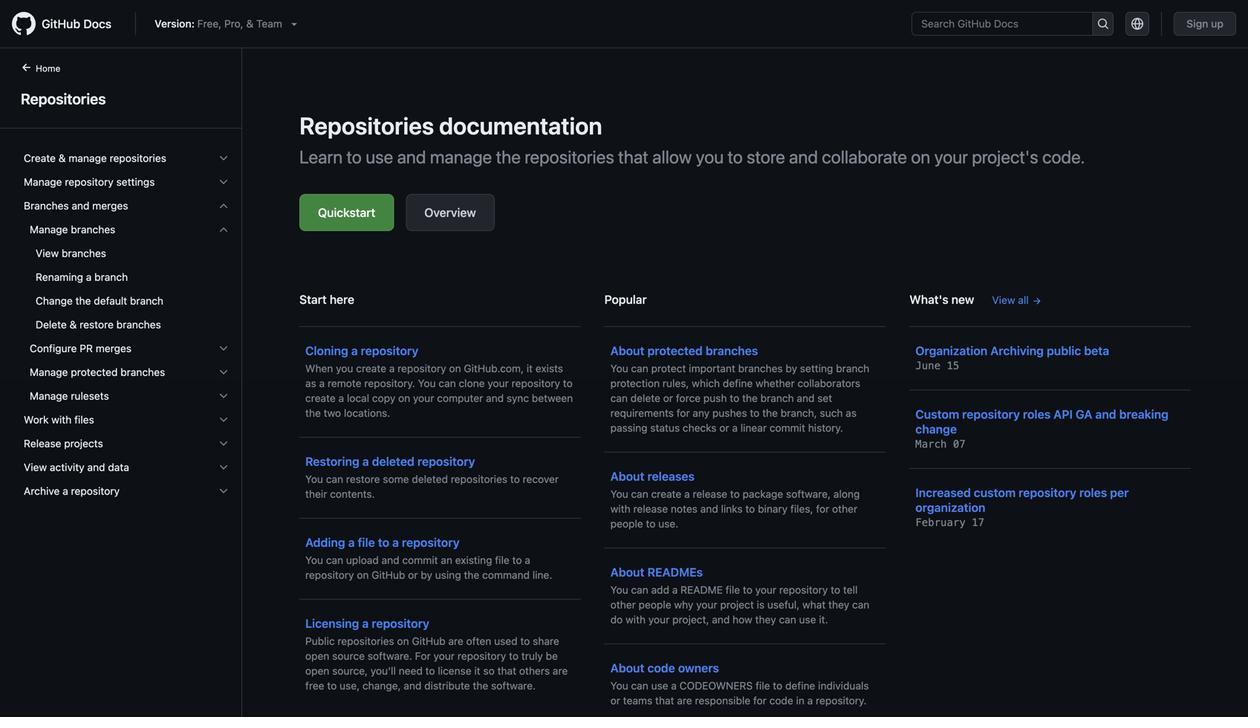 Task type: locate. For each thing, give the bounding box(es) containing it.
are down codeowners
[[677, 694, 692, 707]]

2 vertical spatial for
[[754, 694, 767, 707]]

2 vertical spatial github
[[412, 635, 446, 647]]

can down releases
[[631, 488, 649, 500]]

use right learn at the left of page
[[366, 146, 393, 167]]

sc 9kayk9 0 image inside work with files dropdown button
[[218, 414, 230, 426]]

use left it.
[[799, 613, 816, 626]]

and right upload
[[382, 554, 400, 566]]

remote
[[328, 377, 362, 389]]

0 vertical spatial they
[[829, 599, 850, 611]]

1 vertical spatial sc 9kayk9 0 image
[[218, 343, 230, 354]]

repository down often
[[458, 650, 506, 662]]

manage inside dropdown button
[[24, 176, 62, 188]]

to left recover
[[510, 473, 520, 485]]

merges inside configure pr merges "dropdown button"
[[96, 342, 132, 354]]

manage rulesets button
[[18, 384, 236, 408]]

the up pushes
[[742, 392, 758, 404]]

use inside repositories documentation learn to use and manage the repositories that allow you to store and collaborate on your project's code.
[[366, 146, 393, 167]]

public
[[1047, 344, 1081, 358]]

2 horizontal spatial that
[[655, 694, 674, 707]]

about inside about readmes you can add a readme file to your repository to tell other people why your project is useful, what they can do with your project, and how they can use it.
[[611, 565, 645, 579]]

1 vertical spatial &
[[59, 152, 66, 164]]

0 horizontal spatial define
[[723, 377, 753, 389]]

code left in
[[770, 694, 794, 707]]

use inside about readmes you can add a readme file to your repository to tell other people why your project is useful, what they can do with your project, and how they can use it.
[[799, 613, 816, 626]]

individuals
[[818, 680, 869, 692]]

sc 9kayk9 0 image inside manage branches "dropdown button"
[[218, 224, 230, 236]]

about for about releases
[[611, 469, 645, 483]]

owners
[[678, 661, 719, 675]]

documentation
[[439, 111, 602, 140]]

0 horizontal spatial for
[[677, 407, 690, 419]]

the inside adding a file to a repository you can upload and commit an existing file to a repository on github or by using the command line.
[[464, 569, 480, 581]]

repository down "exists"
[[512, 377, 560, 389]]

7 sc 9kayk9 0 image from the top
[[218, 438, 230, 450]]

2 horizontal spatial are
[[677, 694, 692, 707]]

create & manage repositories
[[24, 152, 166, 164]]

to left the tell
[[831, 584, 841, 596]]

commit inside about protected branches you can protect important branches by setting branch protection rules, which define whether collaborators can delete or force push to the branch and set requirements for any pushes to the branch, such as passing status checks or a linear commit history.
[[770, 422, 806, 434]]

software. up you'll
[[368, 650, 412, 662]]

1 vertical spatial for
[[816, 503, 830, 515]]

increased
[[916, 486, 971, 500]]

1 sc 9kayk9 0 image from the top
[[218, 176, 230, 188]]

for down software, on the bottom
[[816, 503, 830, 515]]

for inside about protected branches you can protect important branches by setting branch protection rules, which define whether collaborators can delete or force push to the branch and set requirements for any pushes to the branch, such as passing status checks or a linear commit history.
[[677, 407, 690, 419]]

and left how
[[712, 613, 730, 626]]

define up in
[[786, 680, 816, 692]]

breaking
[[1120, 407, 1169, 421]]

2 horizontal spatial for
[[816, 503, 830, 515]]

people inside about releases you can create a release to package software, along with release notes and links to binary files, for other people to use.
[[611, 518, 643, 530]]

your up license
[[434, 650, 455, 662]]

or left teams at the bottom
[[611, 694, 621, 707]]

0 vertical spatial repositories
[[21, 90, 106, 107]]

between
[[532, 392, 573, 404]]

or left using
[[408, 569, 418, 581]]

sc 9kayk9 0 image inside branches and merges dropdown button
[[218, 200, 230, 212]]

ga
[[1076, 407, 1093, 421]]

protected inside about protected branches you can protect important branches by setting branch protection rules, which define whether collaborators can delete or force push to the branch and set requirements for any pushes to the branch, such as passing status checks or a linear commit history.
[[648, 344, 703, 358]]

can left add
[[631, 584, 649, 596]]

2 branches and merges element from the top
[[12, 218, 242, 408]]

15
[[947, 360, 960, 372]]

and inside dropdown button
[[72, 200, 90, 212]]

march 07 element
[[916, 438, 966, 450]]

sc 9kayk9 0 image for manage protected branches
[[218, 366, 230, 378]]

about inside about releases you can create a release to package software, along with release notes and links to binary files, for other people to use.
[[611, 469, 645, 483]]

release
[[693, 488, 728, 500], [634, 503, 668, 515]]

0 horizontal spatial software.
[[368, 650, 412, 662]]

popular
[[605, 292, 647, 307]]

1 branches and merges element from the top
[[12, 194, 242, 408]]

branches and merges button
[[18, 194, 236, 218]]

to up linear
[[750, 407, 760, 419]]

& inside dropdown button
[[59, 152, 66, 164]]

on down upload
[[357, 569, 369, 581]]

other down 'along'
[[832, 503, 858, 515]]

version:
[[155, 17, 195, 30]]

branches and merges element containing branches and merges
[[12, 194, 242, 408]]

0 horizontal spatial as
[[305, 377, 316, 389]]

in
[[796, 694, 805, 707]]

a inside about readmes you can add a readme file to your repository to tell other people why your project is useful, what they can do with your project, and how they can use it.
[[672, 584, 678, 596]]

they down the tell
[[829, 599, 850, 611]]

with
[[51, 414, 72, 426], [611, 503, 631, 515], [626, 613, 646, 626]]

sc 9kayk9 0 image inside view activity and data 'dropdown button'
[[218, 461, 230, 473]]

repositories left recover
[[451, 473, 508, 485]]

0 vertical spatial are
[[448, 635, 464, 647]]

manage inside repositories documentation learn to use and manage the repositories that allow you to store and collaborate on your project's code.
[[430, 146, 492, 167]]

5 sc 9kayk9 0 image from the top
[[218, 390, 230, 402]]

1 horizontal spatial as
[[846, 407, 857, 419]]

protected for manage
[[71, 366, 118, 378]]

0 vertical spatial it
[[527, 362, 533, 375]]

whether
[[756, 377, 795, 389]]

commit
[[770, 422, 806, 434], [402, 554, 438, 566]]

merges down manage repository settings dropdown button
[[92, 200, 128, 212]]

1 vertical spatial software.
[[491, 680, 536, 692]]

the inside licensing a repository public repositories on github are often used to share open source software. for your repository to truly be open source, you'll need to license it so that others are free to use, change, and distribute the software.
[[473, 680, 488, 692]]

store
[[747, 146, 785, 167]]

copy
[[372, 392, 396, 404]]

0 horizontal spatial manage
[[69, 152, 107, 164]]

by
[[786, 362, 797, 375], [421, 569, 432, 581]]

as inside about protected branches you can protect important branches by setting branch protection rules, which define whether collaborators can delete or force push to the branch and set requirements for any pushes to the branch, such as passing status checks or a linear commit history.
[[846, 407, 857, 419]]

1 vertical spatial as
[[846, 407, 857, 419]]

github inside adding a file to a repository you can upload and commit an existing file to a repository on github or by using the command line.
[[372, 569, 405, 581]]

1 sc 9kayk9 0 image from the top
[[218, 152, 230, 164]]

view inside 'dropdown button'
[[24, 461, 47, 473]]

organization
[[916, 501, 986, 515]]

repositories inside repositories documentation learn to use and manage the repositories that allow you to store and collaborate on your project's code.
[[525, 146, 614, 167]]

per
[[1110, 486, 1129, 500]]

setting
[[800, 362, 833, 375]]

delete
[[631, 392, 661, 404]]

0 vertical spatial protected
[[648, 344, 703, 358]]

1 vertical spatial deleted
[[412, 473, 448, 485]]

file right codeowners
[[756, 680, 770, 692]]

0 horizontal spatial it
[[474, 665, 481, 677]]

0 horizontal spatial other
[[611, 599, 636, 611]]

command
[[482, 569, 530, 581]]

define up push on the bottom right
[[723, 377, 753, 389]]

1 horizontal spatial other
[[832, 503, 858, 515]]

github down upload
[[372, 569, 405, 581]]

people left use.
[[611, 518, 643, 530]]

to right codeowners
[[773, 680, 783, 692]]

define
[[723, 377, 753, 389], [786, 680, 816, 692]]

manage branches element
[[12, 218, 242, 337], [12, 242, 242, 337]]

are down be
[[553, 665, 568, 677]]

repositories up learn at the left of page
[[299, 111, 434, 140]]

merges inside branches and merges dropdown button
[[92, 200, 128, 212]]

None search field
[[912, 12, 1114, 36]]

0 horizontal spatial release
[[634, 503, 668, 515]]

about inside about protected branches you can protect important branches by setting branch protection rules, which define whether collaborators can delete or force push to the branch and set requirements for any pushes to the branch, such as passing status checks or a linear commit history.
[[611, 344, 645, 358]]

your left the project's
[[935, 146, 968, 167]]

sc 9kayk9 0 image inside the manage protected branches dropdown button
[[218, 366, 230, 378]]

1 horizontal spatial repositories
[[299, 111, 434, 140]]

6 sc 9kayk9 0 image from the top
[[218, 414, 230, 426]]

1 vertical spatial they
[[755, 613, 776, 626]]

& for create & manage repositories
[[59, 152, 66, 164]]

1 vertical spatial commit
[[402, 554, 438, 566]]

push
[[704, 392, 727, 404]]

along
[[834, 488, 860, 500]]

sc 9kayk9 0 image for manage branches
[[218, 224, 230, 236]]

with inside work with files dropdown button
[[51, 414, 72, 426]]

2 vertical spatial that
[[655, 694, 674, 707]]

view up renaming
[[36, 247, 59, 259]]

1 horizontal spatial restore
[[346, 473, 380, 485]]

commit left an
[[402, 554, 438, 566]]

1 horizontal spatial github
[[372, 569, 405, 581]]

1 horizontal spatial software.
[[491, 680, 536, 692]]

you inside about readmes you can add a readme file to your repository to tell other people why your project is useful, what they can do with your project, and how they can use it.
[[611, 584, 628, 596]]

on right collaborate
[[911, 146, 931, 167]]

0 vertical spatial with
[[51, 414, 72, 426]]

2 vertical spatial use
[[651, 680, 669, 692]]

open up free
[[305, 665, 330, 677]]

free,
[[197, 17, 222, 30]]

manage repository settings
[[24, 176, 155, 188]]

a up "copy"
[[389, 362, 395, 375]]

codeowners
[[680, 680, 753, 692]]

0 horizontal spatial are
[[448, 635, 464, 647]]

view for view branches
[[36, 247, 59, 259]]

about left releases
[[611, 469, 645, 483]]

on
[[911, 146, 931, 167], [449, 362, 461, 375], [398, 392, 410, 404], [357, 569, 369, 581], [397, 635, 409, 647]]

0 horizontal spatial restore
[[80, 318, 114, 331]]

3 sc 9kayk9 0 image from the top
[[218, 224, 230, 236]]

that right teams at the bottom
[[655, 694, 674, 707]]

when
[[305, 362, 333, 375]]

code left owners
[[648, 661, 675, 675]]

sc 9kayk9 0 image inside create & manage repositories dropdown button
[[218, 152, 230, 164]]

by inside about protected branches you can protect important branches by setting branch protection rules, which define whether collaborators can delete or force push to the branch and set requirements for any pushes to the branch, such as passing status checks or a linear commit history.
[[786, 362, 797, 375]]

1 horizontal spatial they
[[829, 599, 850, 611]]

2 sc 9kayk9 0 image from the top
[[218, 200, 230, 212]]

repository.
[[364, 377, 415, 389], [816, 694, 867, 707]]

&
[[246, 17, 254, 30], [59, 152, 66, 164], [70, 318, 77, 331]]

1 horizontal spatial protected
[[648, 344, 703, 358]]

1 horizontal spatial repository.
[[816, 694, 867, 707]]

manage up overview
[[430, 146, 492, 167]]

create inside about releases you can create a release to package software, along with release notes and links to binary files, for other people to use.
[[651, 488, 682, 500]]

0 vertical spatial as
[[305, 377, 316, 389]]

use,
[[340, 680, 360, 692]]

can up protection
[[631, 362, 649, 375]]

and inside custom repository roles api ga and breaking change march 07
[[1096, 407, 1117, 421]]

repository inside custom repository roles api ga and breaking change march 07
[[963, 407, 1020, 421]]

release up links
[[693, 488, 728, 500]]

0 vertical spatial merges
[[92, 200, 128, 212]]

sc 9kayk9 0 image for work with files
[[218, 414, 230, 426]]

sc 9kayk9 0 image inside release projects dropdown button
[[218, 438, 230, 450]]

merges for branches and merges
[[92, 200, 128, 212]]

the down existing
[[464, 569, 480, 581]]

0 vertical spatial deleted
[[372, 454, 415, 469]]

other up do
[[611, 599, 636, 611]]

new
[[952, 292, 975, 307]]

1 vertical spatial github
[[372, 569, 405, 581]]

adding
[[305, 535, 345, 550]]

2 horizontal spatial use
[[799, 613, 816, 626]]

4 about from the top
[[611, 661, 645, 675]]

sc 9kayk9 0 image inside configure pr merges "dropdown button"
[[218, 343, 230, 354]]

manage
[[24, 176, 62, 188], [30, 223, 68, 236], [30, 366, 68, 378], [30, 390, 68, 402]]

1 vertical spatial with
[[611, 503, 631, 515]]

and right store
[[789, 146, 818, 167]]

manage inside "dropdown button"
[[30, 223, 68, 236]]

can down adding
[[326, 554, 343, 566]]

protected up protect
[[648, 344, 703, 358]]

add
[[651, 584, 670, 596]]

0 vertical spatial you
[[696, 146, 724, 167]]

8 sc 9kayk9 0 image from the top
[[218, 461, 230, 473]]

you inside about code owners you can use a codeowners file to define individuals or teams that are responsible for code in a repository.
[[611, 680, 628, 692]]

docs
[[83, 17, 112, 31]]

1 vertical spatial create
[[305, 392, 336, 404]]

about code owners you can use a codeowners file to define individuals or teams that are responsible for code in a repository.
[[611, 661, 869, 707]]

sc 9kayk9 0 image
[[218, 176, 230, 188], [218, 343, 230, 354], [218, 485, 230, 497]]

manage up manage repository settings
[[69, 152, 107, 164]]

pro,
[[224, 17, 243, 30]]

commit inside adding a file to a repository you can upload and commit an existing file to a repository on github or by using the command line.
[[402, 554, 438, 566]]

1 vertical spatial release
[[634, 503, 668, 515]]

activity
[[50, 461, 84, 473]]

as down when
[[305, 377, 316, 389]]

are
[[448, 635, 464, 647], [553, 665, 568, 677], [677, 694, 692, 707]]

1 manage branches element from the top
[[12, 218, 242, 337]]

repositories element
[[0, 60, 242, 716]]

0 horizontal spatial you
[[336, 362, 353, 375]]

1 horizontal spatial you
[[696, 146, 724, 167]]

about for about protected branches
[[611, 344, 645, 358]]

1 horizontal spatial that
[[618, 146, 649, 167]]

1 horizontal spatial define
[[786, 680, 816, 692]]

roles left api
[[1023, 407, 1051, 421]]

2 about from the top
[[611, 469, 645, 483]]

1 vertical spatial that
[[498, 665, 517, 677]]

teams
[[623, 694, 653, 707]]

1 horizontal spatial use
[[651, 680, 669, 692]]

1 horizontal spatial code
[[770, 694, 794, 707]]

0 vertical spatial view
[[36, 247, 59, 259]]

the inside cloning a repository when you create a repository on github.com, it exists as a remote repository. you can clone your repository to create a local copy on your computer and sync between the two locations.
[[305, 407, 321, 419]]

1 vertical spatial other
[[611, 599, 636, 611]]

other inside about readmes you can add a readme file to your repository to tell other people why your project is useful, what they can do with your project, and how they can use it.
[[611, 599, 636, 611]]

0 vertical spatial create
[[356, 362, 386, 375]]

delete
[[36, 318, 67, 331]]

3 about from the top
[[611, 565, 645, 579]]

deleted right the some
[[412, 473, 448, 485]]

computer
[[437, 392, 483, 404]]

the left two
[[305, 407, 321, 419]]

any
[[693, 407, 710, 419]]

project
[[720, 599, 754, 611]]

1 horizontal spatial &
[[70, 318, 77, 331]]

0 horizontal spatial create
[[305, 392, 336, 404]]

2 horizontal spatial create
[[651, 488, 682, 500]]

2 sc 9kayk9 0 image from the top
[[218, 343, 230, 354]]

sc 9kayk9 0 image for branches and merges
[[218, 200, 230, 212]]

1 vertical spatial roles
[[1080, 486, 1107, 500]]

0 horizontal spatial repositories
[[21, 90, 106, 107]]

a right archive
[[63, 485, 68, 497]]

sc 9kayk9 0 image inside archive a repository dropdown button
[[218, 485, 230, 497]]

important
[[689, 362, 736, 375]]

the down so at the left bottom
[[473, 680, 488, 692]]

data
[[108, 461, 129, 473]]

two
[[324, 407, 341, 419]]

notes
[[671, 503, 698, 515]]

sc 9kayk9 0 image for create & manage repositories
[[218, 152, 230, 164]]

create up the remote in the left of the page
[[356, 362, 386, 375]]

you inside cloning a repository when you create a repository on github.com, it exists as a remote repository. you can clone your repository to create a local copy on your computer and sync between the two locations.
[[336, 362, 353, 375]]

0 vertical spatial define
[[723, 377, 753, 389]]

licensing a repository public repositories on github are often used to share open source software. for your repository to truly be open source, you'll need to license it so that others are free to use, change, and distribute the software.
[[305, 616, 568, 692]]

and left links
[[701, 503, 718, 515]]

sc 9kayk9 0 image
[[218, 152, 230, 164], [218, 200, 230, 212], [218, 224, 230, 236], [218, 366, 230, 378], [218, 390, 230, 402], [218, 414, 230, 426], [218, 438, 230, 450], [218, 461, 230, 473]]

about up teams at the bottom
[[611, 661, 645, 675]]

with left files
[[51, 414, 72, 426]]

code.
[[1043, 146, 1085, 167]]

1 vertical spatial use
[[799, 613, 816, 626]]

sc 9kayk9 0 image inside manage rulesets dropdown button
[[218, 390, 230, 402]]

2 vertical spatial create
[[651, 488, 682, 500]]

their
[[305, 488, 327, 500]]

1 horizontal spatial manage
[[430, 146, 492, 167]]

0 horizontal spatial &
[[59, 152, 66, 164]]

2 vertical spatial sc 9kayk9 0 image
[[218, 485, 230, 497]]

1 about from the top
[[611, 344, 645, 358]]

1 vertical spatial you
[[336, 362, 353, 375]]

0 vertical spatial &
[[246, 17, 254, 30]]

1 vertical spatial define
[[786, 680, 816, 692]]

3 sc 9kayk9 0 image from the top
[[218, 485, 230, 497]]

responsible
[[695, 694, 751, 707]]

and
[[397, 146, 426, 167], [789, 146, 818, 167], [72, 200, 90, 212], [486, 392, 504, 404], [797, 392, 815, 404], [1096, 407, 1117, 421], [87, 461, 105, 473], [701, 503, 718, 515], [382, 554, 400, 566], [712, 613, 730, 626], [404, 680, 422, 692]]

0 horizontal spatial that
[[498, 665, 517, 677]]

0 horizontal spatial repository.
[[364, 377, 415, 389]]

search image
[[1097, 18, 1109, 30]]

on up need
[[397, 635, 409, 647]]

manage branches element containing manage branches
[[12, 218, 242, 337]]

with right do
[[626, 613, 646, 626]]

4 sc 9kayk9 0 image from the top
[[218, 366, 230, 378]]

0 horizontal spatial roles
[[1023, 407, 1051, 421]]

0 vertical spatial other
[[832, 503, 858, 515]]

2 manage branches element from the top
[[12, 242, 242, 337]]

select language: current language is english image
[[1132, 18, 1144, 30]]

1 horizontal spatial by
[[786, 362, 797, 375]]

need
[[399, 665, 423, 677]]

and down need
[[404, 680, 422, 692]]

can inside about code owners you can use a codeowners file to define individuals or teams that are responsible for code in a repository.
[[631, 680, 649, 692]]

can inside adding a file to a repository you can upload and commit an existing file to a repository on github or by using the command line.
[[326, 554, 343, 566]]

0 vertical spatial use
[[366, 146, 393, 167]]

code
[[648, 661, 675, 675], [770, 694, 794, 707]]

a down when
[[319, 377, 325, 389]]

about for about code owners
[[611, 661, 645, 675]]

the inside change the default branch link
[[75, 295, 91, 307]]

can down restoring
[[326, 473, 343, 485]]

1 vertical spatial protected
[[71, 366, 118, 378]]

1 vertical spatial repositories
[[299, 111, 434, 140]]

binary
[[758, 503, 788, 515]]

0 vertical spatial commit
[[770, 422, 806, 434]]

create down releases
[[651, 488, 682, 500]]

repositories inside repositories documentation learn to use and manage the repositories that allow you to store and collaborate on your project's code.
[[299, 111, 434, 140]]

february
[[916, 516, 966, 529]]

2 vertical spatial are
[[677, 694, 692, 707]]

1 horizontal spatial for
[[754, 694, 767, 707]]

branches and merges element
[[12, 194, 242, 408], [12, 218, 242, 408]]

& for delete & restore branches
[[70, 318, 77, 331]]

1 horizontal spatial it
[[527, 362, 533, 375]]

view for view activity and data
[[24, 461, 47, 473]]

0 vertical spatial restore
[[80, 318, 114, 331]]

that inside about code owners you can use a codeowners file to define individuals or teams that are responsible for code in a repository.
[[655, 694, 674, 707]]

the inside repositories documentation learn to use and manage the repositories that allow you to store and collaborate on your project's code.
[[496, 146, 521, 167]]

a right licensing
[[362, 616, 369, 631]]

they down is at the bottom right of page
[[755, 613, 776, 626]]

2 open from the top
[[305, 665, 330, 677]]

1 vertical spatial restore
[[346, 473, 380, 485]]

1 horizontal spatial roles
[[1080, 486, 1107, 500]]

branch
[[94, 271, 128, 283], [130, 295, 163, 307], [836, 362, 870, 375], [761, 392, 794, 404]]

it inside cloning a repository when you create a repository on github.com, it exists as a remote repository. you can clone your repository to create a local copy on your computer and sync between the two locations.
[[527, 362, 533, 375]]

license
[[438, 665, 472, 677]]

a inside licensing a repository public repositories on github are often used to share open source software. for your repository to truly be open source, you'll need to license it so that others are free to use, change, and distribute the software.
[[362, 616, 369, 631]]

a up the change the default branch
[[86, 271, 92, 283]]

to left use.
[[646, 518, 656, 530]]

0 vertical spatial release
[[693, 488, 728, 500]]

package
[[743, 488, 784, 500]]

0 vertical spatial code
[[648, 661, 675, 675]]

repository. inside about code owners you can use a codeowners file to define individuals or teams that are responsible for code in a repository.
[[816, 694, 867, 707]]

protected up 'rulesets'
[[71, 366, 118, 378]]

the down the renaming a branch
[[75, 295, 91, 307]]

1 vertical spatial it
[[474, 665, 481, 677]]

deleted
[[372, 454, 415, 469], [412, 473, 448, 485]]

change the default branch
[[36, 295, 163, 307]]

it left "exists"
[[527, 362, 533, 375]]

can up computer
[[439, 377, 456, 389]]

repositories up the source
[[338, 635, 394, 647]]

roles left per at the bottom right of page
[[1080, 486, 1107, 500]]

branches
[[71, 223, 115, 236], [62, 247, 106, 259], [116, 318, 161, 331], [706, 344, 758, 358], [738, 362, 783, 375], [121, 366, 165, 378]]

0 horizontal spatial code
[[648, 661, 675, 675]]

and left data
[[87, 461, 105, 473]]

release projects
[[24, 437, 103, 450]]

restoring a deleted repository you can restore some deleted repositories to recover their contents.
[[305, 454, 559, 500]]

local
[[347, 392, 369, 404]]

archive a repository button
[[18, 479, 236, 503]]

and inside adding a file to a repository you can upload and commit an existing file to a repository on github or by using the command line.
[[382, 554, 400, 566]]

protected inside dropdown button
[[71, 366, 118, 378]]

view branches link
[[18, 242, 236, 265]]

& right pro,
[[246, 17, 254, 30]]

triangle down image
[[288, 18, 300, 30]]

0 vertical spatial repository.
[[364, 377, 415, 389]]

you down adding
[[305, 554, 323, 566]]



Task type: vqa. For each thing, say whether or not it's contained in the screenshot.
You within the ABOUT CODE OWNERS YOU CAN USE A CODEOWNERS FILE TO DEFINE INDIVIDUALS OR TEAMS THAT ARE RESPONSIBLE FOR CODE IN A REPOSITORY.
yes



Task type: describe. For each thing, give the bounding box(es) containing it.
june 15 element
[[916, 360, 960, 372]]

or down pushes
[[720, 422, 730, 434]]

a inside about protected branches you can protect important branches by setting branch protection rules, which define whether collaborators can delete or force push to the branch and set requirements for any pushes to the branch, such as passing status checks or a linear commit history.
[[732, 422, 738, 434]]

view activity and data
[[24, 461, 129, 473]]

learn
[[299, 146, 343, 167]]

repository. inside cloning a repository when you create a repository on github.com, it exists as a remote repository. you can clone your repository to create a local copy on your computer and sync between the two locations.
[[364, 377, 415, 389]]

roles inside custom repository roles api ga and breaking change march 07
[[1023, 407, 1051, 421]]

you inside about releases you can create a release to package software, along with release notes and links to binary files, for other people to use.
[[611, 488, 628, 500]]

file inside about readmes you can add a readme file to your repository to tell other people why your project is useful, what they can do with your project, and how they can use it.
[[726, 584, 740, 596]]

a inside restoring a deleted repository you can restore some deleted repositories to recover their contents.
[[363, 454, 369, 469]]

roles inside increased custom repository roles per organization february 17
[[1080, 486, 1107, 500]]

merges for configure pr merges
[[96, 342, 132, 354]]

can down protection
[[611, 392, 628, 404]]

repository inside dropdown button
[[71, 485, 120, 497]]

default
[[94, 295, 127, 307]]

file inside about code owners you can use a codeowners file to define individuals or teams that are responsible for code in a repository.
[[756, 680, 770, 692]]

to up links
[[730, 488, 740, 500]]

are inside about code owners you can use a codeowners file to define individuals or teams that are responsible for code in a repository.
[[677, 694, 692, 707]]

what
[[803, 599, 826, 611]]

contents.
[[330, 488, 375, 500]]

people inside about readmes you can add a readme file to your repository to tell other people why your project is useful, what they can do with your project, and how they can use it.
[[639, 599, 672, 611]]

your inside licensing a repository public repositories on github are often used to share open source software. for your repository to truly be open source, you'll need to license it so that others are free to use, change, and distribute the software.
[[434, 650, 455, 662]]

07
[[953, 438, 966, 450]]

1 horizontal spatial release
[[693, 488, 728, 500]]

used
[[494, 635, 518, 647]]

your up is at the bottom right of page
[[756, 584, 777, 596]]

and inside 'dropdown button'
[[87, 461, 105, 473]]

change,
[[363, 680, 401, 692]]

do
[[611, 613, 623, 626]]

status
[[651, 422, 680, 434]]

organization
[[916, 344, 988, 358]]

that inside licensing a repository public repositories on github are often used to share open source software. for your repository to truly be open source, you'll need to license it so that others are free to use, change, and distribute the software.
[[498, 665, 517, 677]]

configure
[[30, 342, 77, 354]]

api
[[1054, 407, 1073, 421]]

to down used
[[509, 650, 519, 662]]

repository up an
[[402, 535, 460, 550]]

repositories inside restoring a deleted repository you can restore some deleted repositories to recover their contents.
[[451, 473, 508, 485]]

renaming
[[36, 271, 83, 283]]

view all link
[[992, 292, 1042, 308]]

1 horizontal spatial create
[[356, 362, 386, 375]]

to down for
[[426, 665, 435, 677]]

github docs
[[42, 17, 112, 31]]

you inside adding a file to a repository you can upload and commit an existing file to a repository on github or by using the command line.
[[305, 554, 323, 566]]

your inside repositories documentation learn to use and manage the repositories that allow you to store and collaborate on your project's code.
[[935, 146, 968, 167]]

your down readme
[[696, 599, 718, 611]]

free
[[305, 680, 324, 692]]

files,
[[791, 503, 813, 515]]

branches up the renaming a branch
[[62, 247, 106, 259]]

a up command
[[525, 554, 531, 566]]

a up upload
[[348, 535, 355, 550]]

delete & restore branches link
[[18, 313, 236, 337]]

truly
[[522, 650, 543, 662]]

branches inside "dropdown button"
[[71, 223, 115, 236]]

branches and merges
[[24, 200, 128, 212]]

manage repository settings button
[[18, 170, 236, 194]]

with inside about releases you can create a release to package software, along with release notes and links to binary files, for other people to use.
[[611, 503, 631, 515]]

often
[[466, 635, 491, 647]]

1 open from the top
[[305, 650, 330, 662]]

view all
[[992, 294, 1029, 306]]

about for about readmes
[[611, 565, 645, 579]]

on right "copy"
[[398, 392, 410, 404]]

repository up computer
[[398, 362, 446, 375]]

to inside restoring a deleted repository you can restore some deleted repositories to recover their contents.
[[510, 473, 520, 485]]

release
[[24, 437, 61, 450]]

home
[[36, 63, 60, 74]]

linear
[[741, 422, 767, 434]]

february 17 element
[[916, 516, 985, 529]]

a inside dropdown button
[[63, 485, 68, 497]]

a left codeowners
[[671, 680, 677, 692]]

cloning a repository when you create a repository on github.com, it exists as a remote repository. you can clone your repository to create a local copy on your computer and sync between the two locations.
[[305, 344, 573, 419]]

manage for manage branches
[[30, 223, 68, 236]]

branch up collaborators
[[836, 362, 870, 375]]

repository up "copy"
[[361, 344, 419, 358]]

projects
[[64, 437, 103, 450]]

repositories inside licensing a repository public repositories on github are often used to share open source software. for your repository to truly be open source, you'll need to license it so that others are free to use, change, and distribute the software.
[[338, 635, 394, 647]]

it.
[[819, 613, 828, 626]]

and inside about protected branches you can protect important branches by setting branch protection rules, which define whether collaborators can delete or force push to the branch and set requirements for any pushes to the branch, such as passing status checks or a linear commit history.
[[797, 392, 815, 404]]

june
[[916, 360, 941, 372]]

repository up for
[[372, 616, 430, 631]]

repository down adding
[[305, 569, 354, 581]]

cloning
[[305, 344, 348, 358]]

your down github.com, on the bottom
[[488, 377, 509, 389]]

sign up
[[1187, 17, 1224, 30]]

branch down whether at right
[[761, 392, 794, 404]]

and inside about readmes you can add a readme file to your repository to tell other people why your project is useful, what they can do with your project, and how they can use it.
[[712, 613, 730, 626]]

a down the remote in the left of the page
[[339, 392, 344, 404]]

sc 9kayk9 0 image for view activity and data
[[218, 461, 230, 473]]

branch,
[[781, 407, 817, 419]]

protection
[[611, 377, 660, 389]]

software,
[[786, 488, 831, 500]]

you inside repositories documentation learn to use and manage the repositories that allow you to store and collaborate on your project's code.
[[696, 146, 724, 167]]

branches and merges element containing manage branches
[[12, 218, 242, 408]]

to up command
[[512, 554, 522, 566]]

with inside about readmes you can add a readme file to your repository to tell other people why your project is useful, what they can do with your project, and how they can use it.
[[626, 613, 646, 626]]

files
[[74, 414, 94, 426]]

sc 9kayk9 0 image for repository
[[218, 485, 230, 497]]

to inside cloning a repository when you create a repository on github.com, it exists as a remote repository. you can clone your repository to create a local copy on your computer and sync between the two locations.
[[563, 377, 573, 389]]

define inside about protected branches you can protect important branches by setting branch protection rules, which define whether collaborators can delete or force push to the branch and set requirements for any pushes to the branch, such as passing status checks or a linear commit history.
[[723, 377, 753, 389]]

change
[[36, 295, 73, 307]]

and inside licensing a repository public repositories on github are often used to share open source software. for your repository to truly be open source, you'll need to license it so that others are free to use, change, and distribute the software.
[[404, 680, 422, 692]]

view branches
[[36, 247, 106, 259]]

on inside repositories documentation learn to use and manage the repositories that allow you to store and collaborate on your project's code.
[[911, 146, 931, 167]]

restore inside repositories element
[[80, 318, 114, 331]]

an
[[441, 554, 453, 566]]

on inside licensing a repository public repositories on github are often used to share open source software. for your repository to truly be open source, you'll need to license it so that others are free to use, change, and distribute the software.
[[397, 635, 409, 647]]

manage protected branches
[[30, 366, 165, 378]]

recover
[[523, 473, 559, 485]]

branch down renaming a branch link
[[130, 295, 163, 307]]

quickstart link
[[299, 194, 394, 231]]

sc 9kayk9 0 image for settings
[[218, 176, 230, 188]]

a right in
[[808, 694, 813, 707]]

sign
[[1187, 17, 1209, 30]]

licensing
[[305, 616, 359, 631]]

or inside adding a file to a repository you can upload and commit an existing file to a repository on github or by using the command line.
[[408, 569, 418, 581]]

collaborators
[[798, 377, 861, 389]]

branches up whether at right
[[738, 362, 783, 375]]

can inside cloning a repository when you create a repository on github.com, it exists as a remote repository. you can clone your repository to create a local copy on your computer and sync between the two locations.
[[439, 377, 456, 389]]

github docs link
[[12, 12, 123, 36]]

sc 9kayk9 0 image for release projects
[[218, 438, 230, 450]]

for inside about code owners you can use a codeowners file to define individuals or teams that are responsible for code in a repository.
[[754, 694, 767, 707]]

force
[[676, 392, 701, 404]]

you inside restoring a deleted repository you can restore some deleted repositories to recover their contents.
[[305, 473, 323, 485]]

sc 9kayk9 0 image for manage rulesets
[[218, 390, 230, 402]]

a inside about releases you can create a release to package software, along with release notes and links to binary files, for other people to use.
[[684, 488, 690, 500]]

so
[[483, 665, 495, 677]]

use inside about code owners you can use a codeowners file to define individuals or teams that are responsible for code in a repository.
[[651, 680, 669, 692]]

or down the rules,
[[663, 392, 673, 404]]

github.com,
[[464, 362, 524, 375]]

manage protected branches button
[[18, 360, 236, 384]]

create & manage repositories button
[[18, 146, 236, 170]]

repositories for repositories
[[21, 90, 106, 107]]

some
[[383, 473, 409, 485]]

branches
[[24, 200, 69, 212]]

file up command
[[495, 554, 510, 566]]

or inside about code owners you can use a codeowners file to define individuals or teams that are responsible for code in a repository.
[[611, 694, 621, 707]]

protected for about
[[648, 344, 703, 358]]

on inside adding a file to a repository you can upload and commit an existing file to a repository on github or by using the command line.
[[357, 569, 369, 581]]

and up overview
[[397, 146, 426, 167]]

repository inside restoring a deleted repository you can restore some deleted repositories to recover their contents.
[[418, 454, 475, 469]]

1 horizontal spatial are
[[553, 665, 568, 677]]

repository inside about readmes you can add a readme file to your repository to tell other people why your project is useful, what they can do with your project, and how they can use it.
[[780, 584, 828, 596]]

custom
[[916, 407, 960, 421]]

up
[[1211, 17, 1224, 30]]

0 vertical spatial github
[[42, 17, 80, 31]]

overview
[[425, 205, 476, 220]]

repository inside dropdown button
[[65, 176, 114, 188]]

a right cloning
[[351, 344, 358, 358]]

others
[[519, 665, 550, 677]]

restoring
[[305, 454, 360, 469]]

all
[[1018, 294, 1029, 306]]

custom repository roles api ga and breaking change march 07
[[916, 407, 1169, 450]]

sc 9kayk9 0 image for merges
[[218, 343, 230, 354]]

as inside cloning a repository when you create a repository on github.com, it exists as a remote repository. you can clone your repository to create a local copy on your computer and sync between the two locations.
[[305, 377, 316, 389]]

to up pushes
[[730, 392, 740, 404]]

home link
[[15, 62, 84, 77]]

manage inside dropdown button
[[69, 152, 107, 164]]

about releases you can create a release to package software, along with release notes and links to binary files, for other people to use.
[[611, 469, 860, 530]]

the up linear
[[763, 407, 778, 419]]

manage branches
[[30, 223, 115, 236]]

0 vertical spatial software.
[[368, 650, 412, 662]]

0 horizontal spatial they
[[755, 613, 776, 626]]

github inside licensing a repository public repositories on github are often used to share open source software. for your repository to truly be open source, you'll need to license it so that others are free to use, change, and distribute the software.
[[412, 635, 446, 647]]

manage for manage repository settings
[[24, 176, 62, 188]]

sign up link
[[1174, 12, 1237, 36]]

create
[[24, 152, 56, 164]]

define inside about code owners you can use a codeowners file to define individuals or teams that are responsible for code in a repository.
[[786, 680, 816, 692]]

your down add
[[649, 613, 670, 626]]

that inside repositories documentation learn to use and manage the repositories that allow you to store and collaborate on your project's code.
[[618, 146, 649, 167]]

1 vertical spatial code
[[770, 694, 794, 707]]

manage branches button
[[18, 218, 236, 242]]

branches down change the default branch link
[[116, 318, 161, 331]]

about readmes you can add a readme file to your repository to tell other people why your project is useful, what they can do with your project, and how they can use it.
[[611, 565, 870, 626]]

branch up default at the top left of page
[[94, 271, 128, 283]]

to up the project in the bottom right of the page
[[743, 584, 753, 596]]

to right learn at the left of page
[[347, 146, 362, 167]]

to left store
[[728, 146, 743, 167]]

for inside about releases you can create a release to package software, along with release notes and links to binary files, for other people to use.
[[816, 503, 830, 515]]

to right free
[[327, 680, 337, 692]]

you inside cloning a repository when you create a repository on github.com, it exists as a remote repository. you can clone your repository to create a local copy on your computer and sync between the two locations.
[[418, 377, 436, 389]]

to up upload
[[378, 535, 389, 550]]

repositories inside dropdown button
[[110, 152, 166, 164]]

your left computer
[[413, 392, 434, 404]]

you inside about protected branches you can protect important branches by setting branch protection rules, which define whether collaborators can delete or force push to the branch and set requirements for any pushes to the branch, such as passing status checks or a linear commit history.
[[611, 362, 628, 375]]

change
[[916, 422, 957, 436]]

work
[[24, 414, 49, 426]]

file up upload
[[358, 535, 375, 550]]

existing
[[455, 554, 492, 566]]

manage branches element containing view branches
[[12, 242, 242, 337]]

can inside about releases you can create a release to package software, along with release notes and links to binary files, for other people to use.
[[631, 488, 649, 500]]

and inside about releases you can create a release to package software, along with release notes and links to binary files, for other people to use.
[[701, 503, 718, 515]]

can inside restoring a deleted repository you can restore some deleted repositories to recover their contents.
[[326, 473, 343, 485]]

repository inside increased custom repository roles per organization february 17
[[1019, 486, 1077, 500]]

2 horizontal spatial &
[[246, 17, 254, 30]]

rulesets
[[71, 390, 109, 402]]

clone
[[459, 377, 485, 389]]

releases
[[648, 469, 695, 483]]

work with files button
[[18, 408, 236, 432]]

organization archiving public beta june 15
[[916, 344, 1110, 372]]

on up clone
[[449, 362, 461, 375]]

it inside licensing a repository public repositories on github are often used to share open source software. for your repository to truly be open source, you'll need to license it so that others are free to use, change, and distribute the software.
[[474, 665, 481, 677]]

Search GitHub Docs search field
[[913, 13, 1093, 35]]

start here
[[299, 292, 354, 307]]

manage for manage protected branches
[[30, 366, 68, 378]]

manage for manage rulesets
[[30, 390, 68, 402]]

restore inside restoring a deleted repository you can restore some deleted repositories to recover their contents.
[[346, 473, 380, 485]]

release projects button
[[18, 432, 236, 456]]

by inside adding a file to a repository you can upload and commit an existing file to a repository on github or by using the command line.
[[421, 569, 432, 581]]

can down the tell
[[852, 599, 870, 611]]

and inside cloning a repository when you create a repository on github.com, it exists as a remote repository. you can clone your repository to create a local copy on your computer and sync between the two locations.
[[486, 392, 504, 404]]

repositories link
[[18, 88, 224, 110]]

to inside about code owners you can use a codeowners file to define individuals or teams that are responsible for code in a repository.
[[773, 680, 783, 692]]

to up truly
[[521, 635, 530, 647]]

protect
[[651, 362, 686, 375]]

a down the some
[[392, 535, 399, 550]]

change the default branch link
[[18, 289, 236, 313]]

other inside about releases you can create a release to package software, along with release notes and links to binary files, for other people to use.
[[832, 503, 858, 515]]

to right links
[[746, 503, 755, 515]]

pr
[[80, 342, 93, 354]]

repositories for repositories documentation learn to use and manage the repositories that allow you to store and collaborate on your project's code.
[[299, 111, 434, 140]]

branches up important
[[706, 344, 758, 358]]

can down the useful,
[[779, 613, 797, 626]]

view for view all
[[992, 294, 1016, 306]]

branches inside dropdown button
[[121, 366, 165, 378]]



